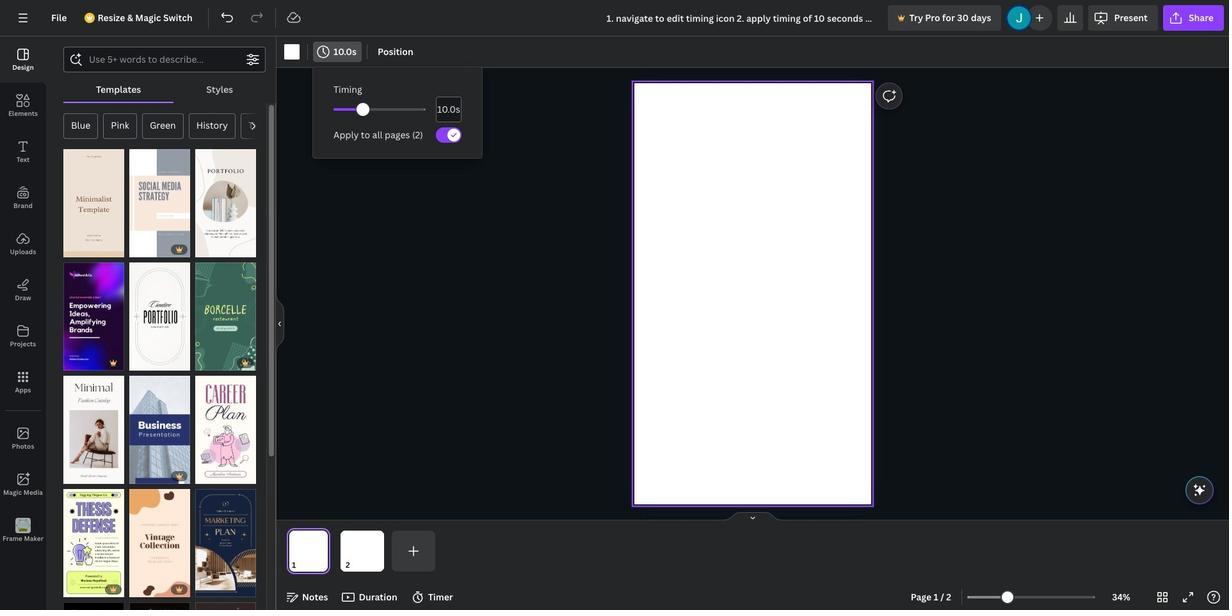 Task type: vqa. For each thing, say whether or not it's contained in the screenshot.
Use 5+ words to describe... search field in the top of the page
yes



Task type: locate. For each thing, give the bounding box(es) containing it.
blue modern business mobile-first presentation group
[[129, 368, 190, 484]]

brown monochrome simple minimalist mobile-first presentation group
[[63, 142, 124, 257]]

hide pages image
[[723, 512, 784, 522]]

-- text field
[[437, 97, 461, 122]]

black pink purple modern gradient blur creative company profile mobile-first presentation group
[[63, 255, 124, 371]]

neutral minimalist social media strategy mobile-first presentation group
[[129, 142, 190, 257]]

blue and brown minimalist furniture marketing plan presentation group
[[195, 481, 256, 597]]

Use 5+ words to describe... search field
[[89, 47, 240, 72]]

Page title text field
[[302, 559, 307, 572]]

green and yellow creative restaurant promotion mobile first presentation group
[[195, 255, 256, 371]]

minimalist fashion brand catalog mobile presentation group
[[63, 368, 124, 484]]

page 1 image
[[287, 531, 331, 572]]



Task type: describe. For each thing, give the bounding box(es) containing it.
Design title text field
[[597, 5, 884, 31]]

hide image
[[276, 293, 284, 354]]

beige minimal portfolio mobile presentation group
[[195, 142, 256, 257]]

pink and purple minimalist illustrated career plan presentation (mobile-first) group
[[195, 368, 256, 484]]

side panel tab list
[[0, 37, 46, 554]]

main menu bar
[[0, 0, 1230, 37]]

pink cute chic vintage 90s virtual trivia quiz mobile-first presentation group
[[195, 595, 256, 611]]

white and green minimalist creative portfolio mobile first presentation group
[[129, 255, 190, 371]]

black and white corporate technology mobile-first presentation group
[[63, 595, 124, 611]]

cream & lime green minimalist thesis defense mobile-first presentation group
[[63, 481, 124, 597]]

#ffffff image
[[284, 44, 300, 60]]

cream and brown simple curvy serif typefaces mobile-first presentation group
[[129, 481, 190, 597]]

black and gold minimalist marketing strategy mobile-first presentation group
[[129, 595, 190, 611]]



